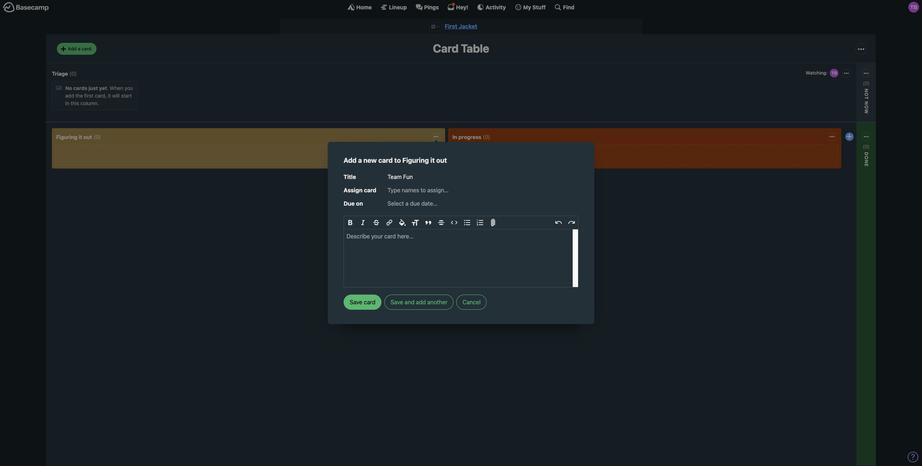 Task type: vqa. For each thing, say whether or not it's contained in the screenshot.
the topmost UP
no



Task type: describe. For each thing, give the bounding box(es) containing it.
due
[[344, 200, 355, 207]]

column.
[[81, 100, 99, 106]]

home
[[357, 4, 372, 10]]

rename
[[390, 220, 409, 226]]

another
[[428, 299, 448, 306]]

home link
[[348, 4, 372, 11]]

in progress link
[[453, 134, 482, 140]]

lineup
[[389, 4, 407, 10]]

first
[[445, 23, 458, 30]]

no cards just yet
[[65, 85, 107, 91]]

pings button
[[416, 4, 439, 11]]

no
[[65, 85, 72, 91]]

Select a due date… text field
[[388, 198, 579, 209]]

first
[[84, 93, 93, 99]]

card
[[433, 42, 459, 55]]

color it orange image
[[404, 173, 410, 179]]

card,
[[95, 93, 107, 99]]

figuring it out (0)
[[56, 134, 101, 140]]

just
[[89, 85, 98, 91]]

2 n from the top
[[864, 160, 870, 164]]

cards
[[73, 85, 87, 91]]

d o n e
[[864, 152, 870, 167]]

1 vertical spatial tyler black image
[[429, 147, 439, 158]]

(0) up the d
[[864, 144, 870, 150]]

color it red image
[[411, 173, 417, 179]]

0 vertical spatial watching:
[[806, 70, 828, 76]]

t
[[864, 96, 870, 100]]

add inside button
[[416, 299, 426, 306]]

assign card
[[344, 187, 377, 193]]

my stuff button
[[515, 4, 546, 11]]

2 o from the top
[[864, 105, 870, 109]]

it inside . when you add the first card, it will start in this column.
[[108, 93, 111, 99]]

color it green image
[[397, 181, 403, 187]]

add a card link
[[57, 43, 96, 55]]

to
[[395, 156, 401, 164]]

rename link
[[388, 219, 439, 228]]

you
[[125, 85, 133, 91]]

in
[[65, 100, 69, 106]]

a for new
[[358, 156, 362, 164]]

tyler black image
[[830, 68, 840, 78]]

and
[[405, 299, 415, 306]]

1 vertical spatial it
[[79, 134, 82, 140]]

hey!
[[457, 4, 469, 10]]

table
[[461, 42, 490, 55]]

color it pink image
[[419, 173, 424, 179]]

find button
[[555, 4, 575, 11]]

color it blue image
[[390, 181, 395, 187]]

yet
[[99, 85, 107, 91]]

1 vertical spatial watching:
[[390, 149, 413, 156]]

color it brown image
[[404, 181, 410, 187]]

the
[[75, 93, 83, 99]]

o for d o n e
[[864, 156, 870, 160]]

w
[[864, 109, 870, 114]]



Task type: locate. For each thing, give the bounding box(es) containing it.
my stuff
[[524, 4, 546, 10]]

(0) right triage link
[[69, 70, 77, 77]]

1 vertical spatial figuring
[[403, 156, 429, 164]]

stuff
[[533, 4, 546, 10]]

triage link
[[52, 70, 68, 77]]

progress
[[459, 134, 482, 140]]

(0) right figuring it out link
[[93, 134, 101, 140]]

it left will
[[108, 93, 111, 99]]

0 vertical spatial add
[[65, 93, 74, 99]]

0 vertical spatial add
[[68, 46, 77, 52]]

tyler black image
[[909, 2, 920, 13], [429, 147, 439, 158]]

add for add card
[[390, 194, 399, 200]]

my
[[524, 4, 532, 10]]

add inside . when you add the first card, it will start in this column.
[[65, 93, 74, 99]]

card table
[[433, 42, 490, 55]]

add
[[65, 93, 74, 99], [416, 299, 426, 306]]

figuring down in
[[56, 134, 77, 140]]

save and add another button
[[385, 295, 454, 310]]

save and add another
[[391, 299, 448, 306]]

d
[[864, 152, 870, 156]]

1 o from the top
[[864, 93, 870, 96]]

it up color it purple icon
[[431, 156, 435, 164]]

Type names to assign… text field
[[388, 186, 579, 195]]

cancel
[[463, 299, 481, 306]]

first jacket
[[445, 23, 478, 30]]

0 vertical spatial o
[[864, 93, 870, 96]]

when
[[110, 85, 123, 91]]

watching: left d o n e
[[821, 158, 844, 164]]

main element
[[0, 0, 923, 14]]

this
[[71, 100, 79, 106]]

n down t
[[864, 101, 870, 105]]

2 horizontal spatial it
[[431, 156, 435, 164]]

o down t
[[864, 105, 870, 109]]

0 horizontal spatial a
[[78, 46, 80, 52]]

1 n from the top
[[864, 101, 870, 105]]

o up "w"
[[864, 93, 870, 96]]

color it yellow image
[[397, 173, 403, 179]]

card
[[82, 46, 91, 52], [379, 156, 393, 164], [364, 187, 377, 193], [401, 194, 411, 200]]

0 horizontal spatial out
[[84, 134, 92, 140]]

hey! button
[[448, 4, 469, 11]]

activity link
[[477, 4, 506, 11]]

in
[[453, 134, 458, 140]]

out
[[84, 134, 92, 140], [437, 156, 447, 164]]

0 vertical spatial out
[[84, 134, 92, 140]]

figuring up color it red image
[[403, 156, 429, 164]]

1 vertical spatial a
[[358, 156, 362, 164]]

color it white image
[[390, 173, 395, 179]]

add down no
[[65, 93, 74, 99]]

figuring it out link
[[56, 134, 92, 140]]

in progress (0)
[[453, 134, 491, 140]]

Type a card title… text field
[[388, 171, 579, 183]]

add
[[68, 46, 77, 52], [344, 156, 357, 164], [390, 194, 399, 200]]

will
[[112, 93, 120, 99]]

(0) up n on the right top of page
[[864, 80, 870, 86]]

figuring
[[56, 134, 77, 140], [403, 156, 429, 164]]

0 horizontal spatial figuring
[[56, 134, 77, 140]]

2 vertical spatial watching:
[[821, 158, 844, 164]]

1 horizontal spatial tyler black image
[[909, 2, 920, 13]]

e
[[864, 164, 870, 167]]

triage (0)
[[52, 70, 77, 77]]

0 horizontal spatial add
[[65, 93, 74, 99]]

find
[[564, 4, 575, 10]]

it down this
[[79, 134, 82, 140]]

add card
[[390, 194, 411, 200]]

switch accounts image
[[3, 2, 49, 13]]

0 vertical spatial n
[[864, 101, 870, 105]]

start
[[121, 93, 132, 99]]

n
[[864, 101, 870, 105], [864, 160, 870, 164]]

cancel link
[[457, 295, 487, 310]]

add a new card to figuring it out
[[344, 156, 447, 164]]

tyler black image inside main 'element'
[[909, 2, 920, 13]]

pings
[[425, 4, 439, 10]]

1 horizontal spatial it
[[108, 93, 111, 99]]

n o t n o w
[[864, 89, 870, 114]]

Describe your card here… text field
[[344, 230, 579, 287]]

2 vertical spatial add
[[390, 194, 399, 200]]

1 vertical spatial add
[[416, 299, 426, 306]]

2 horizontal spatial add
[[390, 194, 399, 200]]

watching: up to
[[390, 149, 413, 156]]

None submit
[[819, 103, 870, 112], [388, 158, 439, 167], [819, 167, 870, 176], [388, 206, 439, 215], [388, 228, 439, 237], [388, 237, 439, 246], [344, 295, 382, 310], [819, 103, 870, 112], [388, 158, 439, 167], [819, 167, 870, 176], [388, 206, 439, 215], [388, 228, 439, 237], [388, 237, 439, 246], [344, 295, 382, 310]]

1 vertical spatial o
[[864, 105, 870, 109]]

watching: left tyler black image
[[806, 70, 828, 76]]

a for card
[[78, 46, 80, 52]]

1 vertical spatial n
[[864, 160, 870, 164]]

new
[[364, 156, 377, 164]]

0 vertical spatial it
[[108, 93, 111, 99]]

o up e
[[864, 156, 870, 160]]

lineup link
[[381, 4, 407, 11]]

it
[[108, 93, 111, 99], [79, 134, 82, 140], [431, 156, 435, 164]]

color it purple image
[[426, 173, 432, 179]]

. when you add the first card, it will start in this column.
[[65, 85, 133, 106]]

1 horizontal spatial a
[[358, 156, 362, 164]]

jacket
[[459, 23, 478, 30]]

triage
[[52, 70, 68, 77]]

1 vertical spatial add
[[344, 156, 357, 164]]

0 horizontal spatial it
[[79, 134, 82, 140]]

add for add a new card to figuring it out
[[344, 156, 357, 164]]

.
[[107, 85, 108, 91]]

0 vertical spatial a
[[78, 46, 80, 52]]

assign
[[344, 187, 363, 193]]

a
[[78, 46, 80, 52], [358, 156, 362, 164]]

add up triage (0)
[[68, 46, 77, 52]]

add card link
[[388, 193, 439, 202]]

save
[[391, 299, 404, 306]]

(0) right "progress"
[[483, 134, 491, 140]]

n
[[864, 89, 870, 93]]

o
[[864, 93, 870, 96], [864, 105, 870, 109], [864, 156, 870, 160]]

add up title
[[344, 156, 357, 164]]

3 o from the top
[[864, 156, 870, 160]]

2 vertical spatial it
[[431, 156, 435, 164]]

title
[[344, 174, 356, 180]]

add down color it blue icon
[[390, 194, 399, 200]]

o for n o t n o w
[[864, 93, 870, 96]]

1 horizontal spatial out
[[437, 156, 447, 164]]

n down the d
[[864, 160, 870, 164]]

add for add a card
[[68, 46, 77, 52]]

0 vertical spatial figuring
[[56, 134, 77, 140]]

activity
[[486, 4, 506, 10]]

on
[[356, 200, 363, 207]]

0 horizontal spatial tyler black image
[[429, 147, 439, 158]]

add a card
[[68, 46, 91, 52]]

1 vertical spatial out
[[437, 156, 447, 164]]

0 vertical spatial tyler black image
[[909, 2, 920, 13]]

1 horizontal spatial figuring
[[403, 156, 429, 164]]

first jacket link
[[445, 23, 478, 30]]

add right and
[[416, 299, 426, 306]]

(0)
[[69, 70, 77, 77], [864, 80, 870, 86], [93, 134, 101, 140], [483, 134, 491, 140], [864, 144, 870, 150]]

2 vertical spatial o
[[864, 156, 870, 160]]

watching:
[[806, 70, 828, 76], [390, 149, 413, 156], [821, 158, 844, 164]]

option group
[[388, 171, 439, 189]]

1 horizontal spatial add
[[416, 299, 426, 306]]

1 horizontal spatial add
[[344, 156, 357, 164]]

due on
[[344, 200, 363, 207]]

0 horizontal spatial add
[[68, 46, 77, 52]]



